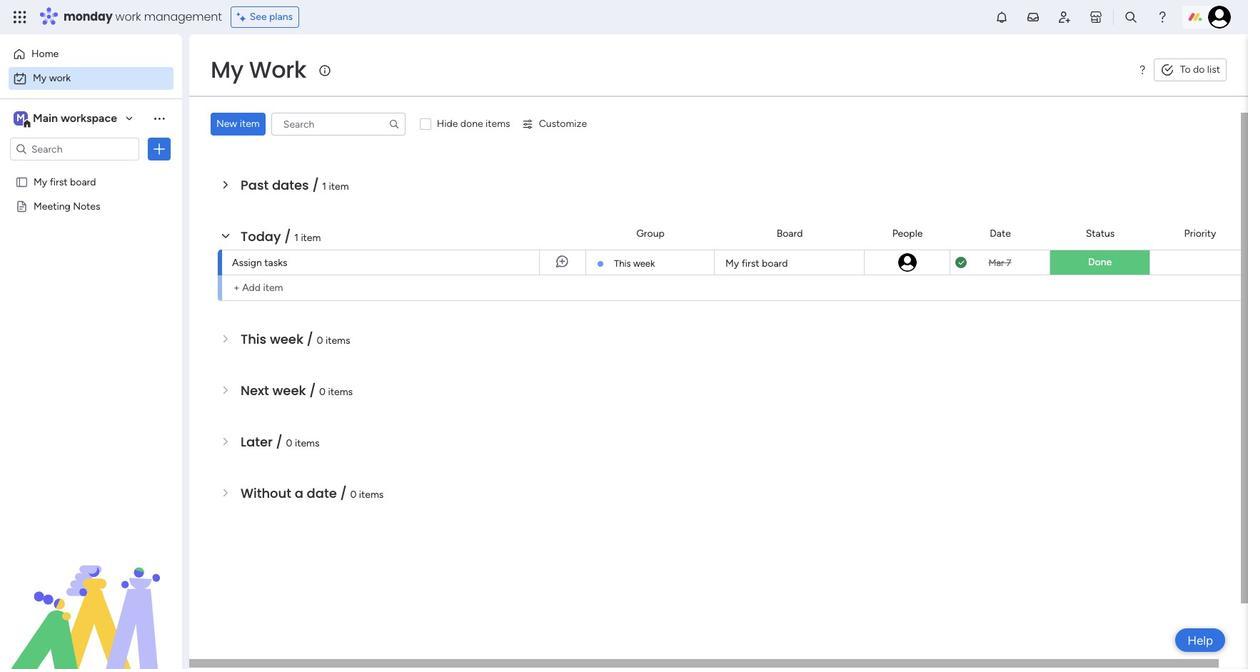 Task type: vqa. For each thing, say whether or not it's contained in the screenshot.


Task type: describe. For each thing, give the bounding box(es) containing it.
board
[[777, 227, 803, 240]]

item inside today / 1 item
[[301, 232, 321, 244]]

see
[[250, 11, 267, 23]]

0 inside next week / 0 items
[[319, 386, 326, 398]]

+
[[233, 282, 240, 294]]

next
[[241, 382, 269, 400]]

item inside button
[[240, 118, 260, 130]]

0 inside without a date / 0 items
[[350, 489, 357, 501]]

later / 0 items
[[241, 433, 320, 451]]

new item
[[216, 118, 260, 130]]

this for this week
[[614, 258, 631, 269]]

date
[[307, 485, 337, 503]]

7
[[1006, 257, 1011, 268]]

monday work management
[[64, 9, 222, 25]]

done
[[460, 118, 483, 130]]

past
[[241, 176, 269, 194]]

my inside my first board link
[[725, 258, 739, 270]]

items inside this week / 0 items
[[326, 335, 350, 347]]

help button
[[1175, 629, 1225, 653]]

today / 1 item
[[241, 228, 321, 246]]

customize button
[[516, 113, 593, 136]]

monday
[[64, 9, 112, 25]]

work
[[249, 54, 306, 86]]

list box containing my first board
[[0, 167, 182, 411]]

public board image
[[15, 199, 29, 213]]

without
[[241, 485, 291, 503]]

new
[[216, 118, 237, 130]]

week for next week /
[[272, 382, 306, 400]]

meeting notes
[[34, 200, 100, 212]]

this week
[[614, 258, 655, 269]]

/ right dates
[[312, 176, 319, 194]]

home
[[31, 48, 59, 60]]

menu image
[[1136, 64, 1148, 76]]

Search in workspace field
[[30, 141, 119, 157]]

/ right later
[[276, 433, 283, 451]]

1 inside today / 1 item
[[294, 232, 298, 244]]

1 horizontal spatial my first board
[[725, 258, 788, 270]]

my inside my work 'option'
[[33, 72, 47, 84]]

select product image
[[13, 10, 27, 24]]

invite members image
[[1057, 10, 1072, 24]]

1 horizontal spatial first
[[742, 258, 759, 270]]

help image
[[1155, 10, 1169, 24]]

items inside next week / 0 items
[[328, 386, 353, 398]]

to
[[1180, 64, 1191, 76]]

item inside past dates / 1 item
[[329, 181, 349, 193]]

work for monday
[[115, 9, 141, 25]]

help
[[1187, 634, 1213, 648]]

this week / 0 items
[[241, 331, 350, 348]]

add
[[242, 282, 261, 294]]

update feed image
[[1026, 10, 1040, 24]]

mar
[[988, 257, 1004, 268]]

without a date / 0 items
[[241, 485, 384, 503]]

later
[[241, 433, 273, 451]]

work for my
[[49, 72, 71, 84]]

item right add on the left of the page
[[263, 282, 283, 294]]

Filter dashboard by text search field
[[271, 113, 405, 136]]

workspace selection element
[[14, 110, 119, 129]]

customize
[[539, 118, 587, 130]]

/ right date at the bottom of page
[[340, 485, 347, 503]]

do
[[1193, 64, 1205, 76]]

search everything image
[[1124, 10, 1138, 24]]

home link
[[9, 43, 173, 66]]

people
[[892, 227, 923, 240]]



Task type: locate. For each thing, give the bounding box(es) containing it.
0 vertical spatial work
[[115, 9, 141, 25]]

board inside "list box"
[[70, 176, 96, 188]]

/ right today
[[284, 228, 291, 246]]

0 horizontal spatial 1
[[294, 232, 298, 244]]

0
[[317, 335, 323, 347], [319, 386, 326, 398], [286, 438, 292, 450], [350, 489, 357, 501]]

main workspace
[[33, 111, 117, 125]]

week
[[633, 258, 655, 269], [270, 331, 303, 348], [272, 382, 306, 400]]

0 up next week / 0 items at the left bottom
[[317, 335, 323, 347]]

first inside "list box"
[[50, 176, 68, 188]]

first
[[50, 176, 68, 188], [742, 258, 759, 270]]

notifications image
[[995, 10, 1009, 24]]

status
[[1086, 227, 1115, 240]]

my work option
[[9, 67, 173, 90]]

1 vertical spatial week
[[270, 331, 303, 348]]

0 horizontal spatial board
[[70, 176, 96, 188]]

1 horizontal spatial work
[[115, 9, 141, 25]]

see plans button
[[230, 6, 299, 28]]

0 vertical spatial first
[[50, 176, 68, 188]]

assign
[[232, 257, 262, 269]]

my work link
[[9, 67, 173, 90]]

m
[[16, 112, 25, 124]]

0 inside later / 0 items
[[286, 438, 292, 450]]

work down home
[[49, 72, 71, 84]]

/
[[312, 176, 319, 194], [284, 228, 291, 246], [307, 331, 313, 348], [309, 382, 316, 400], [276, 433, 283, 451], [340, 485, 347, 503]]

list box
[[0, 167, 182, 411]]

+ add item
[[233, 282, 283, 294]]

item right dates
[[329, 181, 349, 193]]

1 right dates
[[322, 181, 326, 193]]

week down group at the right of the page
[[633, 258, 655, 269]]

see plans
[[250, 11, 293, 23]]

lottie animation element
[[0, 525, 182, 670]]

workspace
[[61, 111, 117, 125]]

past dates / 1 item
[[241, 176, 349, 194]]

monday marketplace image
[[1089, 10, 1103, 24]]

work inside 'option'
[[49, 72, 71, 84]]

board down board
[[762, 258, 788, 270]]

kendall parks image up list
[[1208, 6, 1231, 29]]

my inside "list box"
[[34, 176, 47, 188]]

my first board up meeting notes
[[34, 176, 96, 188]]

1 horizontal spatial board
[[762, 258, 788, 270]]

search image
[[388, 119, 400, 130]]

1 vertical spatial this
[[241, 331, 266, 348]]

0 right date at the bottom of page
[[350, 489, 357, 501]]

1
[[322, 181, 326, 193], [294, 232, 298, 244]]

1 vertical spatial kendall parks image
[[896, 252, 918, 273]]

items up next week / 0 items at the left bottom
[[326, 335, 350, 347]]

kendall parks image down people on the top of the page
[[896, 252, 918, 273]]

plans
[[269, 11, 293, 23]]

0 vertical spatial week
[[633, 258, 655, 269]]

1 vertical spatial my first board
[[725, 258, 788, 270]]

to do list
[[1180, 64, 1220, 76]]

2 vertical spatial week
[[272, 382, 306, 400]]

0 horizontal spatial first
[[50, 176, 68, 188]]

mar 7
[[988, 257, 1011, 268]]

lottie animation image
[[0, 525, 182, 670]]

today
[[241, 228, 281, 246]]

done
[[1088, 256, 1112, 268]]

1 right today
[[294, 232, 298, 244]]

week right next
[[272, 382, 306, 400]]

0 horizontal spatial this
[[241, 331, 266, 348]]

my
[[211, 54, 243, 86], [33, 72, 47, 84], [34, 176, 47, 188], [725, 258, 739, 270]]

dates
[[272, 176, 309, 194]]

item right new
[[240, 118, 260, 130]]

items up without a date / 0 items
[[295, 438, 320, 450]]

main
[[33, 111, 58, 125]]

options image
[[152, 142, 166, 156]]

hide done items
[[437, 118, 510, 130]]

board up 'notes'
[[70, 176, 96, 188]]

0 horizontal spatial kendall parks image
[[896, 252, 918, 273]]

work
[[115, 9, 141, 25], [49, 72, 71, 84]]

to do list button
[[1154, 59, 1227, 81]]

0 down this week / 0 items
[[319, 386, 326, 398]]

management
[[144, 9, 222, 25]]

public board image
[[15, 175, 29, 188]]

this for this week / 0 items
[[241, 331, 266, 348]]

my work
[[33, 72, 71, 84]]

workspace image
[[14, 111, 28, 126]]

week for this week /
[[270, 331, 303, 348]]

hide
[[437, 118, 458, 130]]

week up next week / 0 items at the left bottom
[[270, 331, 303, 348]]

1 vertical spatial 1
[[294, 232, 298, 244]]

0 vertical spatial 1
[[322, 181, 326, 193]]

0 horizontal spatial my first board
[[34, 176, 96, 188]]

my first board down board
[[725, 258, 788, 270]]

1 horizontal spatial kendall parks image
[[1208, 6, 1231, 29]]

0 inside this week / 0 items
[[317, 335, 323, 347]]

/ down this week / 0 items
[[309, 382, 316, 400]]

0 vertical spatial this
[[614, 258, 631, 269]]

1 vertical spatial first
[[742, 258, 759, 270]]

priority
[[1184, 227, 1216, 240]]

0 vertical spatial kendall parks image
[[1208, 6, 1231, 29]]

my work
[[211, 54, 306, 86]]

tasks
[[264, 257, 287, 269]]

items
[[486, 118, 510, 130], [326, 335, 350, 347], [328, 386, 353, 398], [295, 438, 320, 450], [359, 489, 384, 501]]

item
[[240, 118, 260, 130], [329, 181, 349, 193], [301, 232, 321, 244], [263, 282, 283, 294]]

kendall parks image
[[1208, 6, 1231, 29], [896, 252, 918, 273]]

work right monday
[[115, 9, 141, 25]]

items inside without a date / 0 items
[[359, 489, 384, 501]]

0 horizontal spatial work
[[49, 72, 71, 84]]

1 horizontal spatial this
[[614, 258, 631, 269]]

1 horizontal spatial 1
[[322, 181, 326, 193]]

1 inside past dates / 1 item
[[322, 181, 326, 193]]

v2 done deadline image
[[955, 256, 967, 270]]

date
[[990, 227, 1011, 240]]

None search field
[[271, 113, 405, 136]]

my first board link
[[723, 251, 855, 275]]

this
[[614, 258, 631, 269], [241, 331, 266, 348]]

0 vertical spatial my first board
[[34, 176, 96, 188]]

assign tasks
[[232, 257, 287, 269]]

workspace options image
[[152, 111, 166, 125]]

home option
[[9, 43, 173, 66]]

1 vertical spatial board
[[762, 258, 788, 270]]

meeting
[[34, 200, 70, 212]]

0 right later
[[286, 438, 292, 450]]

0 vertical spatial board
[[70, 176, 96, 188]]

items right done
[[486, 118, 510, 130]]

my first board inside "list box"
[[34, 176, 96, 188]]

my first board
[[34, 176, 96, 188], [725, 258, 788, 270]]

group
[[636, 227, 665, 240]]

items down this week / 0 items
[[328, 386, 353, 398]]

option
[[0, 169, 182, 172]]

items right date at the bottom of page
[[359, 489, 384, 501]]

notes
[[73, 200, 100, 212]]

list
[[1207, 64, 1220, 76]]

item right today
[[301, 232, 321, 244]]

/ up next week / 0 items at the left bottom
[[307, 331, 313, 348]]

board
[[70, 176, 96, 188], [762, 258, 788, 270]]

items inside later / 0 items
[[295, 438, 320, 450]]

next week / 0 items
[[241, 382, 353, 400]]

new item button
[[211, 113, 265, 136]]

a
[[295, 485, 303, 503]]

1 vertical spatial work
[[49, 72, 71, 84]]



